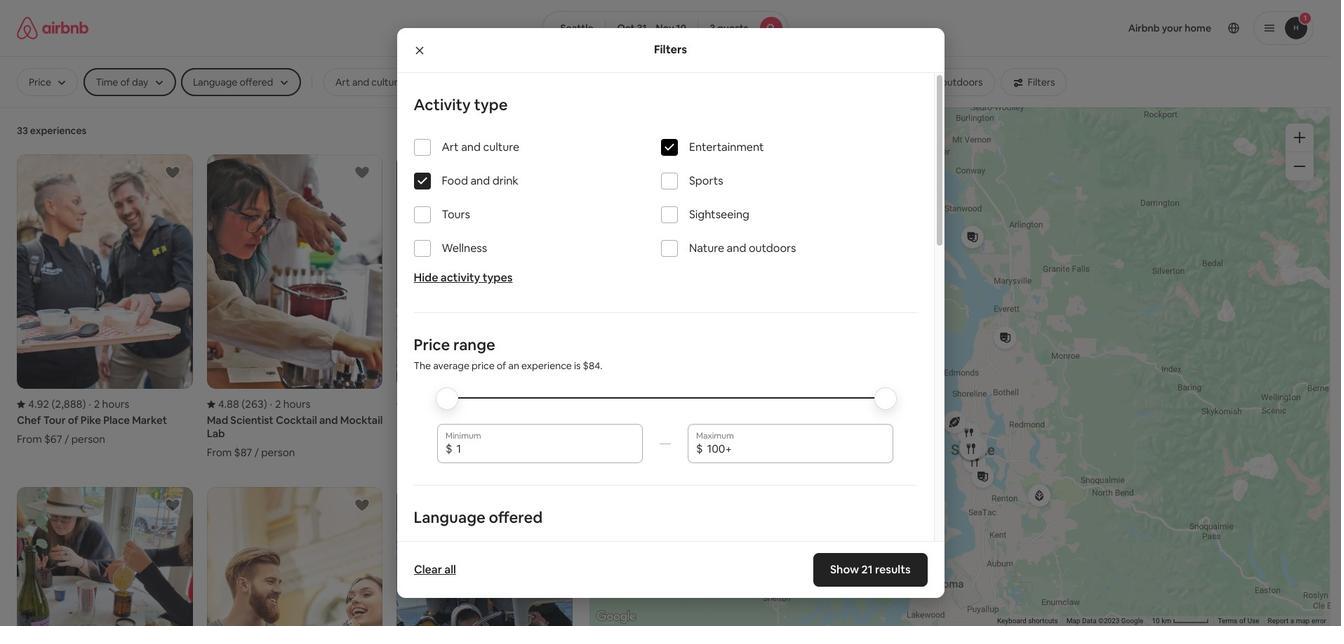 Task type: describe. For each thing, give the bounding box(es) containing it.
2 $ text field from the left
[[708, 442, 886, 456]]

2 for 4.88 (263)
[[275, 398, 281, 411]]

4.88 out of 5 average rating,  263 reviews image
[[207, 398, 267, 411]]

sports
[[690, 173, 724, 188]]

outdoors inside "filters" dialog
[[749, 241, 797, 256]]

scientist
[[231, 414, 274, 427]]

types
[[483, 270, 513, 285]]

a
[[1291, 617, 1295, 625]]

$59
[[424, 433, 443, 446]]

of inside 'chef tour of pike place market from $67 / person'
[[68, 414, 78, 427]]

chef tour of pike place market from $67 / person
[[17, 414, 167, 446]]

map
[[1297, 617, 1311, 625]]

2 for 4.92 (2,888)
[[94, 398, 100, 411]]

mocktail
[[340, 414, 383, 427]]

keyboard shortcuts
[[998, 617, 1059, 625]]

(233)
[[432, 398, 457, 411]]

©2023
[[1099, 617, 1120, 625]]

all
[[444, 562, 456, 577]]

hide
[[414, 270, 439, 285]]

Art and culture button
[[324, 68, 415, 96]]

$84.
[[583, 360, 603, 372]]

3 guests
[[710, 22, 749, 34]]

map
[[1067, 617, 1081, 625]]

language offered
[[414, 508, 543, 527]]

zoom out image
[[1295, 161, 1306, 172]]

hide activity types button
[[414, 270, 513, 285]]

use
[[1248, 617, 1260, 625]]

offered
[[489, 508, 543, 527]]

and inside the mad scientist cocktail and mocktail lab from $87 / person
[[320, 414, 338, 427]]

error
[[1312, 617, 1327, 625]]

nature and outdoors inside "filters" dialog
[[690, 241, 797, 256]]

4.92 (2,888)
[[28, 398, 86, 411]]

tours
[[442, 207, 471, 222]]

place
[[103, 414, 130, 427]]

coffee
[[435, 414, 469, 427]]

sightseeing
[[690, 207, 750, 222]]

Wellness button
[[809, 68, 872, 96]]

oct
[[618, 22, 635, 34]]

from inside 4.93 (233) · 2 hours seattle coffee culture tour from $59 / person
[[397, 433, 422, 446]]

shortcuts
[[1029, 617, 1059, 625]]

Sports button
[[613, 68, 666, 96]]

oct 31 – nov 10 button
[[606, 11, 699, 45]]

4.92 out of 5 average rating,  2,888 reviews image
[[17, 398, 86, 411]]

price
[[414, 335, 450, 355]]

google image
[[593, 608, 640, 626]]

an
[[509, 360, 520, 372]]

add to wishlist image inside the mad scientist cocktail and mocktail lab group
[[354, 164, 371, 181]]

food
[[442, 173, 468, 188]]

from for mad scientist cocktail and mocktail lab
[[207, 446, 232, 459]]

hours for and
[[284, 398, 311, 411]]

4.93
[[408, 398, 429, 411]]

zoom in image
[[1295, 132, 1306, 143]]

· 2 hours for and
[[270, 398, 311, 411]]

lab
[[207, 427, 225, 440]]

$67
[[44, 433, 62, 446]]

4.88
[[218, 398, 239, 411]]

oct 31 – nov 10
[[618, 22, 687, 34]]

type
[[474, 95, 508, 114]]

report a map error
[[1269, 617, 1327, 625]]

google
[[1122, 617, 1144, 625]]

map data ©2023 google
[[1067, 617, 1144, 625]]

from for chef tour of pike place market
[[17, 433, 42, 446]]

culture inside button
[[372, 76, 403, 88]]

show 21 results
[[831, 562, 911, 577]]

4.88 (263)
[[218, 398, 267, 411]]

activity type
[[414, 95, 508, 114]]

cocktail
[[276, 414, 317, 427]]

chef tour of pike place market group
[[17, 155, 193, 446]]

culture inside "filters" dialog
[[483, 140, 520, 154]]

terms of use
[[1219, 617, 1260, 625]]

seattle coffee culture tour group
[[397, 155, 573, 446]]

the
[[414, 360, 431, 372]]

keyboard shortcuts button
[[998, 617, 1059, 626]]

experience
[[522, 360, 572, 372]]

Sightseeing button
[[726, 68, 803, 96]]

mad scientist cocktail and mocktail lab group
[[207, 155, 383, 459]]

clear
[[414, 562, 442, 577]]

4.93 out of 5 average rating,  233 reviews image
[[397, 398, 457, 411]]

nov
[[656, 22, 675, 34]]

· for (263)
[[270, 398, 273, 411]]

33 experiences
[[17, 124, 87, 137]]

(263)
[[242, 398, 267, 411]]

report a map error link
[[1269, 617, 1327, 625]]

show
[[831, 562, 860, 577]]

· 2 hours for pike
[[89, 398, 129, 411]]

4.93 (233) · 2 hours seattle coffee culture tour from $59 / person
[[397, 398, 533, 446]]

show 21 results link
[[814, 553, 928, 587]]

33
[[17, 124, 28, 137]]

outdoors inside button
[[942, 76, 984, 88]]



Task type: locate. For each thing, give the bounding box(es) containing it.
(2,888)
[[52, 398, 86, 411]]

3 hours from the left
[[474, 398, 501, 411]]

outdoors
[[942, 76, 984, 88], [749, 241, 797, 256]]

0 vertical spatial nature and outdoors
[[890, 76, 984, 88]]

1 vertical spatial art
[[442, 140, 459, 154]]

person
[[71, 433, 105, 446], [452, 433, 485, 446], [261, 446, 295, 459]]

art
[[335, 76, 350, 88], [442, 140, 459, 154]]

food and drink
[[442, 173, 519, 188]]

person inside 'chef tour of pike place market from $67 / person'
[[71, 433, 105, 446]]

$
[[446, 442, 453, 456], [697, 442, 703, 456]]

1 vertical spatial outdoors
[[749, 241, 797, 256]]

price range the average price of an experience is $84.
[[414, 335, 603, 372]]

/ right $87
[[255, 446, 259, 459]]

tour inside 'chef tour of pike place market from $67 / person'
[[43, 414, 66, 427]]

Nature and outdoors button
[[878, 68, 995, 96]]

person down coffee at the bottom left
[[452, 433, 485, 446]]

person down pike
[[71, 433, 105, 446]]

of down (2,888)
[[68, 414, 78, 427]]

/ for mocktail
[[255, 446, 259, 459]]

$ text field
[[457, 442, 635, 456], [708, 442, 886, 456]]

terms
[[1219, 617, 1238, 625]]

1 horizontal spatial · 2 hours
[[270, 398, 311, 411]]

seattle
[[561, 22, 594, 34], [397, 414, 432, 427]]

1 · from the left
[[89, 398, 91, 411]]

1 horizontal spatial art and culture
[[442, 140, 520, 154]]

1 vertical spatial art and culture
[[442, 140, 520, 154]]

from left the $59
[[397, 433, 422, 446]]

0 vertical spatial art
[[335, 76, 350, 88]]

and inside 'art and culture' button
[[352, 76, 370, 88]]

· 2 hours inside chef tour of pike place market group
[[89, 398, 129, 411]]

results
[[876, 562, 911, 577]]

2 vertical spatial of
[[1240, 617, 1247, 625]]

art and culture inside 'art and culture' button
[[335, 76, 403, 88]]

and inside nature and outdoors button
[[923, 76, 940, 88]]

hours up place
[[102, 398, 129, 411]]

culture
[[372, 76, 403, 88], [483, 140, 520, 154]]

2 2 from the left
[[275, 398, 281, 411]]

2 tour from the left
[[510, 414, 533, 427]]

2 horizontal spatial 2
[[465, 398, 471, 411]]

2 horizontal spatial hours
[[474, 398, 501, 411]]

1 vertical spatial 10
[[1153, 617, 1161, 625]]

price
[[472, 360, 495, 372]]

2 horizontal spatial ·
[[460, 398, 463, 411]]

· inside chef tour of pike place market group
[[89, 398, 91, 411]]

nature right wellness button
[[890, 76, 921, 88]]

3 2 from the left
[[465, 398, 471, 411]]

1 horizontal spatial 2
[[275, 398, 281, 411]]

km
[[1162, 617, 1172, 625]]

0 horizontal spatial outdoors
[[749, 241, 797, 256]]

profile element
[[805, 0, 1315, 56]]

0 vertical spatial 10
[[677, 22, 687, 34]]

2 inside 4.93 (233) · 2 hours seattle coffee culture tour from $59 / person
[[465, 398, 471, 411]]

1 horizontal spatial seattle
[[561, 22, 594, 34]]

from down lab
[[207, 446, 232, 459]]

4.92
[[28, 398, 49, 411]]

art inside "filters" dialog
[[442, 140, 459, 154]]

1 horizontal spatial tour
[[510, 414, 533, 427]]

/ inside 4.93 (233) · 2 hours seattle coffee culture tour from $59 / person
[[445, 433, 449, 446]]

2
[[94, 398, 100, 411], [275, 398, 281, 411], [465, 398, 471, 411]]

0 vertical spatial culture
[[372, 76, 403, 88]]

tour right culture
[[510, 414, 533, 427]]

2 horizontal spatial /
[[445, 433, 449, 446]]

1 horizontal spatial nature
[[890, 76, 921, 88]]

hide activity types
[[414, 270, 513, 285]]

1 hours from the left
[[102, 398, 129, 411]]

tour inside 4.93 (233) · 2 hours seattle coffee culture tour from $59 / person
[[510, 414, 533, 427]]

2 horizontal spatial from
[[397, 433, 422, 446]]

person inside 4.93 (233) · 2 hours seattle coffee culture tour from $59 / person
[[452, 433, 485, 446]]

10 right nov
[[677, 22, 687, 34]]

3 guests button
[[698, 11, 788, 45]]

person inside the mad scientist cocktail and mocktail lab from $87 / person
[[261, 446, 295, 459]]

keyboard
[[998, 617, 1027, 625]]

/ inside the mad scientist cocktail and mocktail lab from $87 / person
[[255, 446, 259, 459]]

nature inside "filters" dialog
[[690, 241, 725, 256]]

2 up pike
[[94, 398, 100, 411]]

0 horizontal spatial seattle
[[397, 414, 432, 427]]

· up pike
[[89, 398, 91, 411]]

and
[[352, 76, 370, 88], [923, 76, 940, 88], [461, 140, 481, 154], [471, 173, 490, 188], [727, 241, 747, 256], [320, 414, 338, 427]]

person for place
[[71, 433, 105, 446]]

2 · 2 hours from the left
[[270, 398, 311, 411]]

Entertainment button
[[421, 68, 510, 96]]

1 horizontal spatial from
[[207, 446, 232, 459]]

1 horizontal spatial nature and outdoors
[[890, 76, 984, 88]]

tour down 4.92 (2,888) on the bottom of the page
[[43, 414, 66, 427]]

seattle button
[[543, 11, 606, 45]]

add to wishlist image
[[354, 164, 371, 181], [164, 497, 181, 514], [354, 497, 371, 514]]

1 horizontal spatial $
[[697, 442, 703, 456]]

0 horizontal spatial hours
[[102, 398, 129, 411]]

data
[[1083, 617, 1097, 625]]

1 $ text field from the left
[[457, 442, 635, 456]]

1 vertical spatial of
[[68, 414, 78, 427]]

1 horizontal spatial art
[[442, 140, 459, 154]]

3
[[710, 22, 716, 34]]

drink
[[493, 173, 519, 188]]

google map
showing 20 experiences. region
[[590, 107, 1331, 626]]

· right the (233)
[[460, 398, 463, 411]]

2 up coffee at the bottom left
[[465, 398, 471, 411]]

1 horizontal spatial $ text field
[[708, 442, 886, 456]]

0 horizontal spatial of
[[68, 414, 78, 427]]

hours up culture
[[474, 398, 501, 411]]

experiences
[[30, 124, 87, 137]]

filters
[[654, 42, 688, 57]]

0 horizontal spatial art and culture
[[335, 76, 403, 88]]

range
[[454, 335, 496, 355]]

2 $ from the left
[[697, 442, 703, 456]]

mad scientist cocktail and mocktail lab from $87 / person
[[207, 414, 383, 459]]

culture
[[471, 414, 508, 427]]

1 2 from the left
[[94, 398, 100, 411]]

filters dialog
[[397, 28, 945, 626]]

10 left km
[[1153, 617, 1161, 625]]

1 horizontal spatial culture
[[483, 140, 520, 154]]

person for mocktail
[[261, 446, 295, 459]]

0 horizontal spatial /
[[65, 433, 69, 446]]

1 vertical spatial nature and outdoors
[[690, 241, 797, 256]]

1 vertical spatial seattle
[[397, 414, 432, 427]]

21
[[862, 562, 873, 577]]

None search field
[[543, 11, 788, 45]]

from
[[17, 433, 42, 446], [397, 433, 422, 446], [207, 446, 232, 459]]

/
[[65, 433, 69, 446], [445, 433, 449, 446], [255, 446, 259, 459]]

market
[[132, 414, 167, 427]]

0 vertical spatial seattle
[[561, 22, 594, 34]]

· for (2,888)
[[89, 398, 91, 411]]

0 horizontal spatial person
[[71, 433, 105, 446]]

chef
[[17, 414, 41, 427]]

art inside 'art and culture' button
[[335, 76, 350, 88]]

/ inside 'chef tour of pike place market from $67 / person'
[[65, 433, 69, 446]]

mad
[[207, 414, 228, 427]]

0 horizontal spatial tour
[[43, 414, 66, 427]]

0 horizontal spatial $
[[446, 442, 453, 456]]

2 · from the left
[[270, 398, 273, 411]]

nature down 'sightseeing'
[[690, 241, 725, 256]]

hours for pike
[[102, 398, 129, 411]]

$ for 2nd $ text box from right
[[446, 442, 453, 456]]

1 horizontal spatial ·
[[270, 398, 273, 411]]

nature
[[890, 76, 921, 88], [690, 241, 725, 256]]

wellness
[[442, 241, 487, 256]]

none search field containing seattle
[[543, 11, 788, 45]]

2 inside the mad scientist cocktail and mocktail lab group
[[275, 398, 281, 411]]

clear all button
[[407, 556, 463, 584]]

1 vertical spatial culture
[[483, 140, 520, 154]]

1 horizontal spatial person
[[261, 446, 295, 459]]

2 inside chef tour of pike place market group
[[94, 398, 100, 411]]

is
[[574, 360, 581, 372]]

0 horizontal spatial nature
[[690, 241, 725, 256]]

average
[[433, 360, 470, 372]]

Food and drink button
[[516, 68, 607, 96]]

of inside 'price range the average price of an experience is $84.'
[[497, 360, 507, 372]]

report
[[1269, 617, 1290, 625]]

/ right the $67
[[65, 433, 69, 446]]

seattle inside button
[[561, 22, 594, 34]]

0 vertical spatial nature
[[890, 76, 921, 88]]

0 horizontal spatial art
[[335, 76, 350, 88]]

2 hours from the left
[[284, 398, 311, 411]]

of
[[497, 360, 507, 372], [68, 414, 78, 427], [1240, 617, 1247, 625]]

terms of use link
[[1219, 617, 1260, 625]]

guests
[[718, 22, 749, 34]]

0 horizontal spatial 10
[[677, 22, 687, 34]]

/ for place
[[65, 433, 69, 446]]

from inside 'chef tour of pike place market from $67 / person'
[[17, 433, 42, 446]]

· inside 4.93 (233) · 2 hours seattle coffee culture tour from $59 / person
[[460, 398, 463, 411]]

nature and outdoors
[[890, 76, 984, 88], [690, 241, 797, 256]]

of left "an"
[[497, 360, 507, 372]]

0 horizontal spatial culture
[[372, 76, 403, 88]]

2 right (263)
[[275, 398, 281, 411]]

1 · 2 hours from the left
[[89, 398, 129, 411]]

entertainment
[[690, 140, 764, 154]]

· 2 hours
[[89, 398, 129, 411], [270, 398, 311, 411]]

–
[[649, 22, 654, 34]]

seattle inside 4.93 (233) · 2 hours seattle coffee culture tour from $59 / person
[[397, 414, 432, 427]]

2 horizontal spatial of
[[1240, 617, 1247, 625]]

0 horizontal spatial ·
[[89, 398, 91, 411]]

2 horizontal spatial person
[[452, 433, 485, 446]]

tour
[[43, 414, 66, 427], [510, 414, 533, 427]]

1 horizontal spatial of
[[497, 360, 507, 372]]

1 tour from the left
[[43, 414, 66, 427]]

0 horizontal spatial from
[[17, 433, 42, 446]]

1 vertical spatial nature
[[690, 241, 725, 256]]

3 · from the left
[[460, 398, 463, 411]]

0 horizontal spatial nature and outdoors
[[690, 241, 797, 256]]

0 vertical spatial of
[[497, 360, 507, 372]]

hours inside 4.93 (233) · 2 hours seattle coffee culture tour from $59 / person
[[474, 398, 501, 411]]

·
[[89, 398, 91, 411], [270, 398, 273, 411], [460, 398, 463, 411]]

0 horizontal spatial $ text field
[[457, 442, 635, 456]]

from down chef
[[17, 433, 42, 446]]

of left use
[[1240, 617, 1247, 625]]

10 km button
[[1148, 617, 1214, 626]]

Tours button
[[672, 68, 721, 96]]

clear all
[[414, 562, 456, 577]]

seattle down '4.93'
[[397, 414, 432, 427]]

/ right the $59
[[445, 433, 449, 446]]

activity
[[441, 270, 481, 285]]

hours inside chef tour of pike place market group
[[102, 398, 129, 411]]

nature and outdoors inside button
[[890, 76, 984, 88]]

$ for 2nd $ text box from the left
[[697, 442, 703, 456]]

from inside the mad scientist cocktail and mocktail lab from $87 / person
[[207, 446, 232, 459]]

art and culture inside "filters" dialog
[[442, 140, 520, 154]]

0 horizontal spatial · 2 hours
[[89, 398, 129, 411]]

0 horizontal spatial 2
[[94, 398, 100, 411]]

1 horizontal spatial outdoors
[[942, 76, 984, 88]]

hours inside the mad scientist cocktail and mocktail lab group
[[284, 398, 311, 411]]

language
[[414, 508, 486, 527]]

· 2 hours up place
[[89, 398, 129, 411]]

· 2 hours up cocktail
[[270, 398, 311, 411]]

1 horizontal spatial hours
[[284, 398, 311, 411]]

seattle left oct
[[561, 22, 594, 34]]

add to wishlist image
[[164, 164, 181, 181]]

1 horizontal spatial 10
[[1153, 617, 1161, 625]]

0 vertical spatial art and culture
[[335, 76, 403, 88]]

nature inside button
[[890, 76, 921, 88]]

1 $ from the left
[[446, 442, 453, 456]]

· 2 hours inside the mad scientist cocktail and mocktail lab group
[[270, 398, 311, 411]]

· inside the mad scientist cocktail and mocktail lab group
[[270, 398, 273, 411]]

person right $87
[[261, 446, 295, 459]]

activity
[[414, 95, 471, 114]]

$87
[[234, 446, 252, 459]]

1 horizontal spatial /
[[255, 446, 259, 459]]

10 km
[[1153, 617, 1174, 625]]

10
[[677, 22, 687, 34], [1153, 617, 1161, 625]]

31
[[637, 22, 647, 34]]

hours up cocktail
[[284, 398, 311, 411]]

· right (263)
[[270, 398, 273, 411]]

pike
[[81, 414, 101, 427]]

0 vertical spatial outdoors
[[942, 76, 984, 88]]



Task type: vqa. For each thing, say whether or not it's contained in the screenshot.
drink
yes



